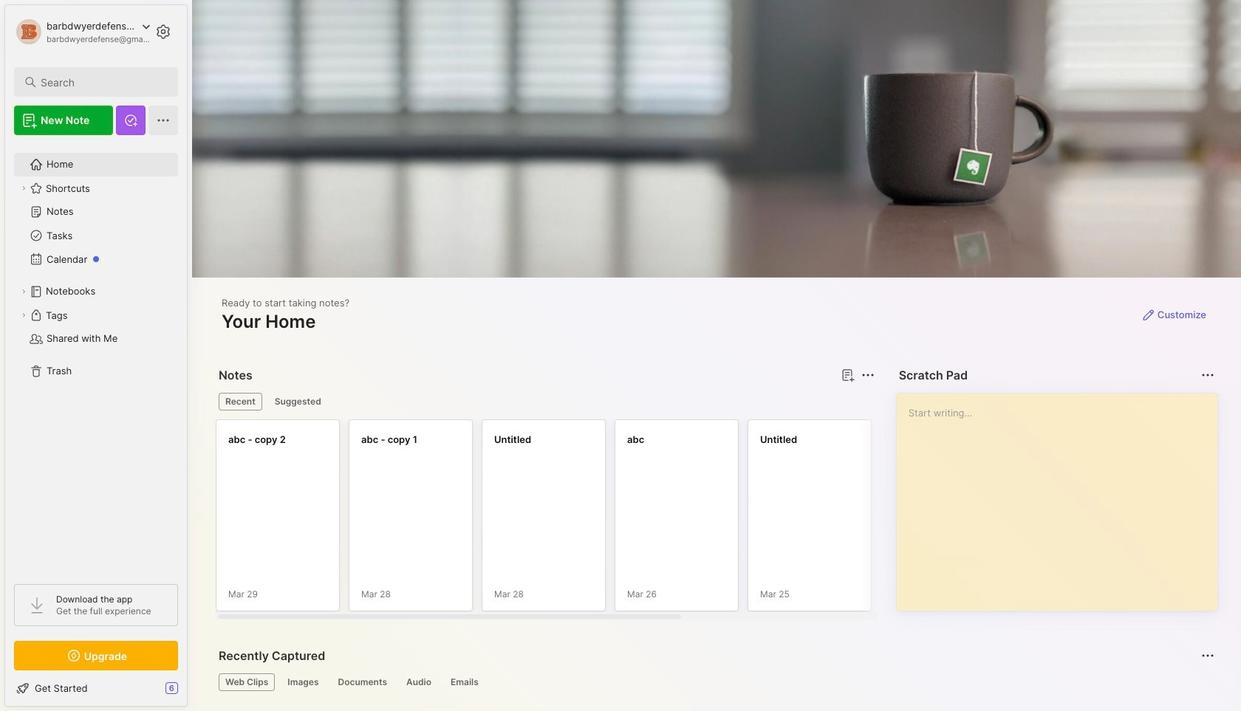 Task type: vqa. For each thing, say whether or not it's contained in the screenshot.
Tag actions image to the middle
no



Task type: locate. For each thing, give the bounding box(es) containing it.
None search field
[[41, 73, 165, 91]]

expand tags image
[[19, 311, 28, 320]]

2 tab list from the top
[[219, 674, 1213, 692]]

main element
[[0, 0, 192, 712]]

none search field inside the main element
[[41, 73, 165, 91]]

Help and Learning task checklist field
[[5, 677, 187, 701]]

Search text field
[[41, 75, 165, 89]]

tree inside the main element
[[5, 144, 187, 571]]

tab
[[219, 393, 262, 411], [268, 393, 328, 411], [219, 674, 275, 692], [281, 674, 326, 692], [331, 674, 394, 692], [400, 674, 438, 692], [444, 674, 485, 692]]

expand notebooks image
[[19, 287, 28, 296]]

1 vertical spatial tab list
[[219, 674, 1213, 692]]

tab list
[[219, 393, 873, 411], [219, 674, 1213, 692]]

0 vertical spatial tab list
[[219, 393, 873, 411]]

tree
[[5, 144, 187, 571]]

row group
[[216, 420, 1147, 621]]

more actions image
[[859, 367, 877, 384]]



Task type: describe. For each thing, give the bounding box(es) containing it.
Start writing… text field
[[909, 394, 1217, 599]]

More actions field
[[858, 365, 879, 386]]

click to collapse image
[[187, 684, 198, 702]]

1 tab list from the top
[[219, 393, 873, 411]]

settings image
[[154, 23, 172, 41]]

Account field
[[14, 17, 151, 47]]



